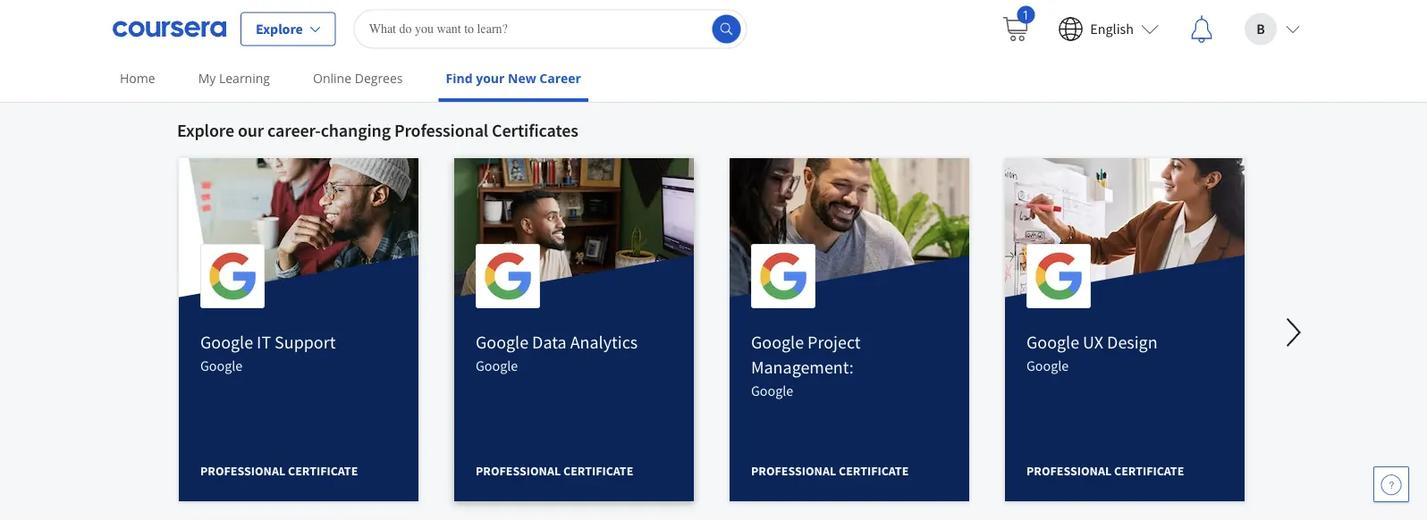 Task type: describe. For each thing, give the bounding box(es) containing it.
google project management: google
[[751, 331, 861, 400]]

shopping cart: 1 item element
[[1001, 6, 1035, 43]]

find your new career
[[446, 70, 581, 87]]

certificate for design
[[1114, 463, 1185, 479]]

professional for google it support
[[200, 463, 286, 479]]

next slide image
[[1273, 311, 1316, 354]]

google it support google
[[200, 331, 336, 375]]

1 link
[[987, 0, 1044, 58]]

online degrees
[[313, 70, 403, 87]]

english
[[1091, 20, 1134, 38]]

professional certificate for support
[[200, 463, 358, 479]]

help center image
[[1381, 474, 1403, 496]]

google project management: link
[[751, 331, 861, 379]]

find
[[446, 70, 473, 87]]

project
[[808, 331, 861, 354]]

new
[[508, 70, 536, 87]]

home
[[120, 70, 155, 87]]

certificate for management:
[[839, 463, 909, 479]]

google left data
[[476, 331, 529, 354]]

certificate for analytics
[[564, 463, 634, 479]]

online
[[313, 70, 352, 87]]

google left ux
[[1027, 331, 1080, 354]]

What do you want to learn? text field
[[354, 9, 747, 49]]

analytics
[[570, 331, 638, 354]]

professional certificate for analytics
[[476, 463, 634, 479]]

certificate for support
[[288, 463, 358, 479]]

explore our career-changing professional certificates
[[177, 119, 578, 142]]

design
[[1107, 331, 1158, 354]]

professional for google project management:
[[751, 463, 837, 479]]

english button
[[1044, 0, 1174, 58]]

learning
[[219, 70, 270, 87]]

google down google it support "link"
[[200, 357, 243, 375]]

certificates
[[492, 119, 578, 142]]

professional certificate for management:
[[751, 463, 909, 479]]

degrees
[[355, 70, 403, 87]]

it
[[257, 331, 271, 354]]

career academy - gateway certificates carousel element
[[168, 64, 1428, 521]]

google down management:
[[751, 382, 794, 400]]



Task type: vqa. For each thing, say whether or not it's contained in the screenshot.
top (TRADITIONAL)
no



Task type: locate. For each thing, give the bounding box(es) containing it.
explore button
[[241, 12, 336, 46]]

career
[[540, 70, 581, 87]]

google down google ux design link
[[1027, 357, 1069, 375]]

3 certificate from the left
[[839, 463, 909, 479]]

changing
[[321, 119, 391, 142]]

online degrees link
[[306, 58, 410, 98]]

professional
[[394, 119, 489, 142], [200, 463, 286, 479], [476, 463, 561, 479], [751, 463, 837, 479], [1027, 463, 1112, 479]]

my learning link
[[191, 58, 277, 98]]

explore inside career academy - gateway certificates carousel element
[[177, 119, 234, 142]]

2 professional certificate from the left
[[476, 463, 634, 479]]

4 certificate from the left
[[1114, 463, 1185, 479]]

support
[[275, 331, 336, 354]]

explore for explore our career-changing professional certificates
[[177, 119, 234, 142]]

google up management:
[[751, 331, 804, 354]]

explore for explore
[[256, 20, 303, 38]]

home link
[[113, 58, 162, 98]]

professional for google ux design
[[1027, 463, 1112, 479]]

1 vertical spatial explore
[[177, 119, 234, 142]]

google ux design google
[[1027, 331, 1158, 375]]

3 professional certificate from the left
[[751, 463, 909, 479]]

google down google data analytics link
[[476, 357, 518, 375]]

None search field
[[354, 9, 747, 49]]

1 horizontal spatial explore
[[256, 20, 303, 38]]

coursera image
[[113, 15, 226, 43]]

explore left our
[[177, 119, 234, 142]]

google
[[200, 331, 253, 354], [476, 331, 529, 354], [751, 331, 804, 354], [1027, 331, 1080, 354], [200, 357, 243, 375], [476, 357, 518, 375], [1027, 357, 1069, 375], [751, 382, 794, 400]]

ux
[[1083, 331, 1104, 354]]

google left the it
[[200, 331, 253, 354]]

0 horizontal spatial explore
[[177, 119, 234, 142]]

data
[[532, 331, 567, 354]]

management:
[[751, 356, 854, 379]]

find your new career link
[[439, 58, 588, 102]]

my
[[198, 70, 216, 87]]

google data analytics google
[[476, 331, 638, 375]]

professional certificate
[[200, 463, 358, 479], [476, 463, 634, 479], [751, 463, 909, 479], [1027, 463, 1185, 479]]

explore up learning
[[256, 20, 303, 38]]

professional for google data analytics
[[476, 463, 561, 479]]

my learning
[[198, 70, 270, 87]]

our
[[238, 119, 264, 142]]

google data analytics link
[[476, 331, 638, 354]]

certificate
[[288, 463, 358, 479], [564, 463, 634, 479], [839, 463, 909, 479], [1114, 463, 1185, 479]]

professional certificate for design
[[1027, 463, 1185, 479]]

your
[[476, 70, 505, 87]]

0 vertical spatial explore
[[256, 20, 303, 38]]

2 certificate from the left
[[564, 463, 634, 479]]

1
[[1023, 6, 1030, 23]]

explore
[[256, 20, 303, 38], [177, 119, 234, 142]]

b button
[[1231, 0, 1315, 58]]

career-
[[267, 119, 321, 142]]

b
[[1257, 20, 1265, 38]]

google it support link
[[200, 331, 336, 354]]

explore inside explore "dropdown button"
[[256, 20, 303, 38]]

4 professional certificate from the left
[[1027, 463, 1185, 479]]

google ux design link
[[1027, 331, 1158, 354]]

1 certificate from the left
[[288, 463, 358, 479]]

1 professional certificate from the left
[[200, 463, 358, 479]]



